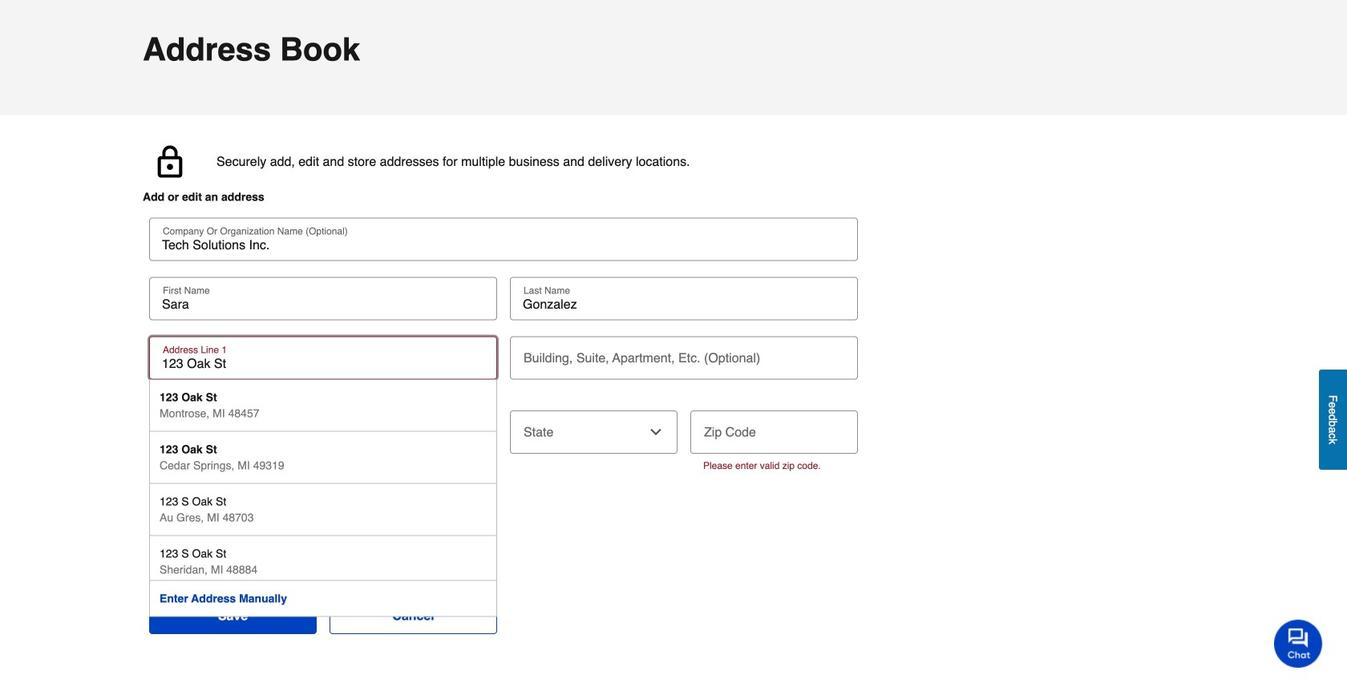 Task type: describe. For each thing, give the bounding box(es) containing it.
line1 text field
[[156, 356, 491, 372]]

FirstName text field
[[156, 296, 491, 312]]

line2 text field
[[516, 336, 852, 372]]



Task type: vqa. For each thing, say whether or not it's contained in the screenshot.
the of
no



Task type: locate. For each thing, give the bounding box(es) containing it.
LastName text field
[[516, 296, 852, 312]]

chat invite button image
[[1274, 619, 1323, 668]]

menu
[[149, 380, 497, 588]]

companyName text field
[[156, 237, 852, 253]]

postalCode text field
[[697, 411, 852, 446]]



